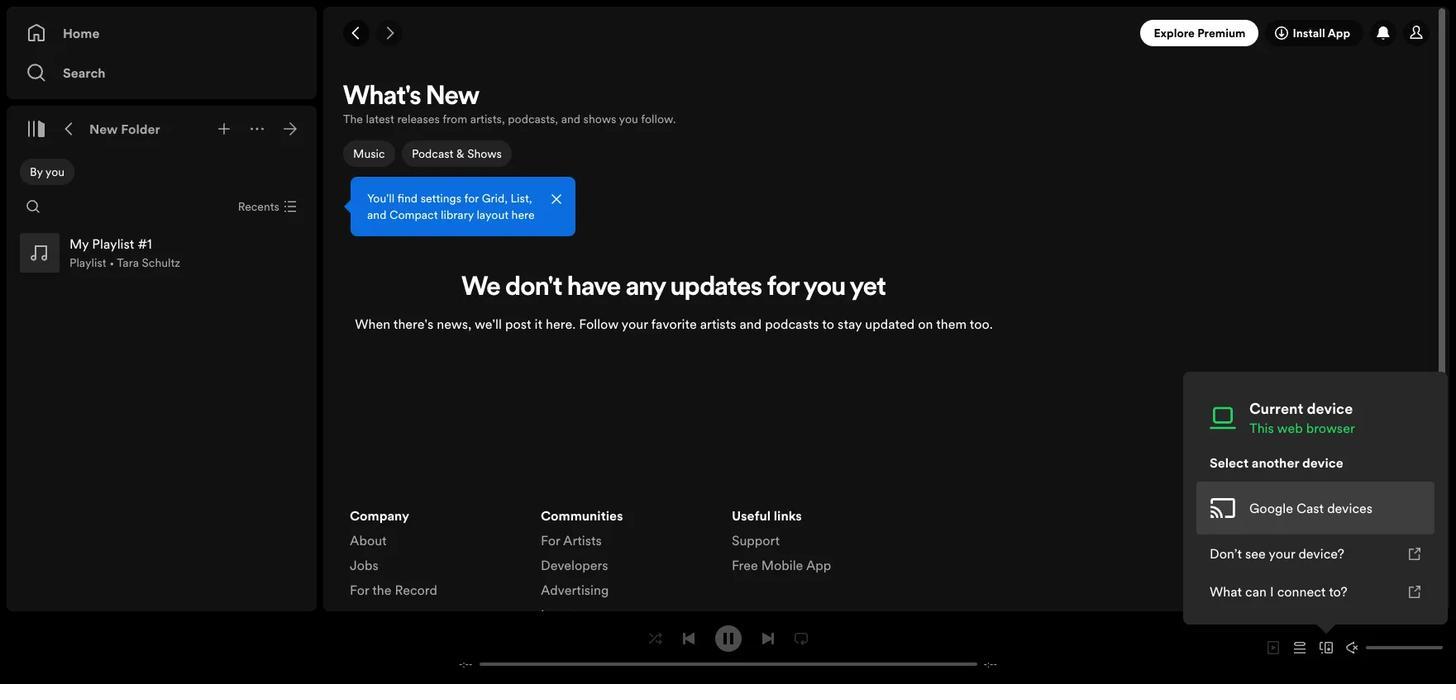 Task type: describe. For each thing, give the bounding box(es) containing it.
select
[[1210, 454, 1249, 472]]

device?
[[1299, 545, 1345, 563]]

favorite
[[651, 315, 697, 333]]

follow
[[579, 315, 619, 333]]

what can i connect to?
[[1210, 583, 1348, 601]]

and inside you'll find settings for grid, list, and compact library layout here
[[367, 207, 387, 223]]

you'll find settings for grid, list, and compact library layout here
[[367, 190, 535, 223]]

1 vertical spatial device
[[1303, 454, 1344, 472]]

explore premium
[[1154, 25, 1246, 41]]

advertising
[[541, 582, 609, 600]]

communities
[[541, 507, 623, 525]]

connect
[[1278, 583, 1326, 601]]

new folder button
[[86, 116, 164, 142]]

yet
[[850, 275, 887, 302]]

group inside main element
[[13, 227, 310, 280]]

search
[[63, 64, 106, 82]]

1 :- from the left
[[463, 659, 469, 671]]

podcasts,
[[508, 111, 558, 127]]

folder
[[121, 120, 160, 138]]

support
[[732, 532, 780, 550]]

shows
[[467, 146, 502, 162]]

recents
[[238, 199, 280, 215]]

you'll
[[367, 190, 395, 207]]

news,
[[437, 315, 472, 333]]

what's new the latest releases from artists, podcasts, and shows you follow.
[[343, 84, 676, 127]]

your inside my playlist #1 - playlist by tara schultz | spotify element
[[622, 315, 648, 333]]

next image
[[761, 632, 775, 646]]

tara
[[117, 255, 139, 271]]

shows
[[584, 111, 617, 127]]

podcast
[[412, 146, 453, 162]]

another
[[1252, 454, 1300, 472]]

app inside useful links support free mobile app
[[806, 557, 832, 575]]

Recents, List view field
[[225, 194, 307, 220]]

go back image
[[350, 26, 363, 40]]

search link
[[26, 56, 297, 89]]

developers link
[[541, 557, 608, 582]]

browser
[[1307, 419, 1355, 438]]

here
[[512, 207, 535, 223]]

updated
[[865, 315, 915, 333]]

podcasts
[[765, 315, 819, 333]]

music
[[353, 146, 385, 162]]

when
[[355, 315, 391, 333]]

record
[[395, 582, 437, 600]]

and inside what's new the latest releases from artists, podcasts, and shows you follow.
[[561, 111, 581, 127]]

top bar and user menu element
[[323, 7, 1450, 60]]

this
[[1250, 419, 1274, 438]]

latest
[[366, 111, 394, 127]]

releases
[[397, 111, 440, 127]]

list containing useful links
[[732, 507, 903, 582]]

disable repeat image
[[794, 632, 808, 646]]

for the record link
[[350, 582, 437, 606]]

free
[[732, 557, 758, 575]]

jobs
[[350, 557, 379, 575]]

the
[[343, 111, 363, 127]]

volume off image
[[1347, 642, 1360, 655]]

podcast & shows
[[412, 146, 502, 162]]

by
[[30, 164, 43, 180]]

settings
[[421, 190, 462, 207]]

useful links support free mobile app
[[732, 507, 832, 575]]

artists
[[563, 532, 602, 550]]

app inside 'link'
[[1328, 25, 1351, 41]]

updates
[[671, 275, 763, 302]]

about link
[[350, 532, 387, 557]]

2 - from the left
[[469, 659, 473, 671]]

2 vertical spatial you
[[804, 275, 846, 302]]

new folder
[[89, 120, 160, 138]]

schultz
[[142, 255, 180, 271]]

•
[[109, 255, 114, 271]]

web
[[1278, 419, 1303, 438]]

explore premium button
[[1141, 20, 1259, 46]]

follow.
[[641, 111, 676, 127]]

we'll
[[475, 315, 502, 333]]

from
[[443, 111, 467, 127]]

google cast devices button
[[1197, 482, 1435, 535]]

links
[[774, 507, 802, 525]]

explore
[[1154, 25, 1195, 41]]

none search field inside main element
[[20, 194, 46, 220]]

google cast devices
[[1250, 500, 1373, 518]]

for inside you'll find settings for grid, list, and compact library layout here
[[464, 190, 479, 207]]

new inside new folder button
[[89, 120, 118, 138]]

artists
[[700, 315, 737, 333]]

useful
[[732, 507, 771, 525]]

Podcast & Shows checkbox
[[402, 141, 512, 167]]

devices
[[1328, 500, 1373, 518]]

don't see your device?
[[1210, 545, 1345, 563]]

here.
[[546, 315, 576, 333]]

By you checkbox
[[20, 159, 75, 185]]

install app link
[[1266, 20, 1364, 46]]



Task type: locate. For each thing, give the bounding box(es) containing it.
1 horizontal spatial new
[[426, 84, 480, 111]]

what can i connect to? link
[[1197, 573, 1435, 611]]

install
[[1293, 25, 1326, 41]]

device right web at the bottom right of page
[[1307, 399, 1353, 419]]

0 horizontal spatial :-
[[463, 659, 469, 671]]

mobile
[[762, 557, 803, 575]]

list containing company
[[350, 507, 521, 606]]

1 list from the left
[[350, 507, 521, 606]]

1 horizontal spatial and
[[561, 111, 581, 127]]

1 vertical spatial for
[[350, 582, 369, 600]]

new
[[426, 84, 480, 111], [89, 120, 118, 138]]

3 list from the left
[[732, 507, 903, 582]]

0 horizontal spatial for
[[464, 190, 479, 207]]

list containing communities
[[541, 507, 712, 649]]

go forward image
[[383, 26, 396, 40]]

stay
[[838, 315, 862, 333]]

0 vertical spatial new
[[426, 84, 480, 111]]

and left shows
[[561, 111, 581, 127]]

have
[[568, 275, 621, 302]]

investors link
[[541, 606, 595, 631]]

for inside the company about jobs for the record
[[350, 582, 369, 600]]

on
[[918, 315, 933, 333]]

cast
[[1297, 500, 1324, 518]]

-:--
[[459, 659, 473, 671], [984, 659, 998, 671]]

device down browser
[[1303, 454, 1344, 472]]

investors
[[541, 606, 595, 625]]

for inside the "communities for artists developers advertising investors"
[[541, 532, 560, 550]]

1 horizontal spatial :-
[[988, 659, 994, 671]]

:-
[[463, 659, 469, 671], [988, 659, 994, 671]]

for left grid,
[[464, 190, 479, 207]]

3 - from the left
[[984, 659, 988, 671]]

find
[[397, 190, 418, 207]]

free mobile app link
[[732, 557, 832, 582]]

1 -:-- from the left
[[459, 659, 473, 671]]

0 vertical spatial you
[[619, 111, 638, 127]]

i
[[1270, 583, 1274, 601]]

pause image
[[722, 632, 735, 646]]

by you
[[30, 164, 65, 180]]

1 horizontal spatial app
[[1328, 25, 1351, 41]]

4 - from the left
[[994, 659, 998, 671]]

1 vertical spatial new
[[89, 120, 118, 138]]

Disable repeat checkbox
[[788, 626, 814, 652]]

library
[[441, 207, 474, 223]]

your right see
[[1269, 545, 1296, 563]]

home link
[[26, 17, 297, 50]]

see
[[1246, 545, 1266, 563]]

enable shuffle image
[[649, 632, 662, 646]]

app right mobile
[[806, 557, 832, 575]]

group
[[13, 227, 310, 280]]

&
[[456, 146, 464, 162]]

layout
[[477, 207, 509, 223]]

previous image
[[682, 632, 695, 646]]

2 vertical spatial and
[[740, 315, 762, 333]]

0 vertical spatial your
[[622, 315, 648, 333]]

current
[[1250, 399, 1304, 419]]

don't
[[1210, 545, 1242, 563]]

new inside what's new the latest releases from artists, podcasts, and shows you follow.
[[426, 84, 480, 111]]

0 horizontal spatial for
[[350, 582, 369, 600]]

we
[[462, 275, 501, 302]]

0 vertical spatial and
[[561, 111, 581, 127]]

for
[[464, 190, 479, 207], [767, 275, 800, 302]]

2 -:-- from the left
[[984, 659, 998, 671]]

2 :- from the left
[[988, 659, 994, 671]]

when there's news, we'll post it here. follow your favorite artists and podcasts to stay updated on them too.
[[355, 315, 993, 333]]

player controls element
[[440, 626, 1017, 671]]

main element
[[7, 7, 576, 612]]

1 horizontal spatial for
[[541, 532, 560, 550]]

compact
[[390, 207, 438, 223]]

what's
[[343, 84, 421, 111]]

you right the by
[[45, 164, 65, 180]]

and right artists
[[740, 315, 762, 333]]

can
[[1246, 583, 1267, 601]]

0 horizontal spatial you
[[45, 164, 65, 180]]

0 vertical spatial for
[[541, 532, 560, 550]]

you
[[619, 111, 638, 127], [45, 164, 65, 180], [804, 275, 846, 302]]

1 vertical spatial you
[[45, 164, 65, 180]]

Music checkbox
[[343, 141, 395, 167]]

connect to a device image
[[1320, 642, 1333, 655]]

1 horizontal spatial for
[[767, 275, 800, 302]]

2 horizontal spatial and
[[740, 315, 762, 333]]

communities for artists developers advertising investors
[[541, 507, 623, 625]]

playlist • tara schultz
[[69, 255, 180, 271]]

install app
[[1293, 25, 1351, 41]]

home
[[63, 24, 100, 42]]

google
[[1250, 500, 1294, 518]]

it
[[535, 315, 543, 333]]

list,
[[511, 190, 532, 207]]

for inside my playlist #1 - playlist by tara schultz | spotify element
[[767, 275, 800, 302]]

for left the
[[350, 582, 369, 600]]

0 horizontal spatial new
[[89, 120, 118, 138]]

0 horizontal spatial -:--
[[459, 659, 473, 671]]

them
[[936, 315, 967, 333]]

1 vertical spatial for
[[767, 275, 800, 302]]

new left folder
[[89, 120, 118, 138]]

any
[[626, 275, 666, 302]]

for artists link
[[541, 532, 602, 557]]

device inside current device this web browser
[[1307, 399, 1353, 419]]

new up podcast & shows
[[426, 84, 480, 111]]

0 horizontal spatial your
[[622, 315, 648, 333]]

0 horizontal spatial and
[[367, 207, 387, 223]]

premium
[[1198, 25, 1246, 41]]

you inside "option"
[[45, 164, 65, 180]]

company about jobs for the record
[[350, 507, 437, 600]]

0 horizontal spatial list
[[350, 507, 521, 606]]

1 horizontal spatial you
[[619, 111, 638, 127]]

for
[[541, 532, 560, 550], [350, 582, 369, 600]]

1 horizontal spatial your
[[1269, 545, 1296, 563]]

0 vertical spatial app
[[1328, 25, 1351, 41]]

jobs link
[[350, 557, 379, 582]]

and left the find on the left of the page
[[367, 207, 387, 223]]

2 horizontal spatial you
[[804, 275, 846, 302]]

don't
[[506, 275, 563, 302]]

select another device
[[1210, 454, 1344, 472]]

artists,
[[470, 111, 505, 127]]

1 horizontal spatial -:--
[[984, 659, 998, 671]]

the
[[372, 582, 392, 600]]

about
[[350, 532, 387, 550]]

what
[[1210, 583, 1242, 601]]

developers
[[541, 557, 608, 575]]

0 vertical spatial for
[[464, 190, 479, 207]]

1 vertical spatial app
[[806, 557, 832, 575]]

1 horizontal spatial list
[[541, 507, 712, 649]]

you up to
[[804, 275, 846, 302]]

app
[[1328, 25, 1351, 41], [806, 557, 832, 575]]

-
[[459, 659, 463, 671], [469, 659, 473, 671], [984, 659, 988, 671], [994, 659, 998, 671]]

post
[[505, 315, 531, 333]]

0 vertical spatial device
[[1307, 399, 1353, 419]]

1 - from the left
[[459, 659, 463, 671]]

you right shows
[[619, 111, 638, 127]]

there's
[[394, 315, 434, 333]]

we don't have any updates for you yet
[[462, 275, 887, 302]]

you inside what's new the latest releases from artists, podcasts, and shows you follow.
[[619, 111, 638, 127]]

1 vertical spatial your
[[1269, 545, 1296, 563]]

None search field
[[20, 194, 46, 220]]

search in your library image
[[26, 200, 40, 213]]

current device this web browser
[[1250, 399, 1355, 438]]

don't see your device? link
[[1197, 535, 1435, 573]]

group containing playlist
[[13, 227, 310, 280]]

you'll find settings for grid, list, and compact library layout here dialog
[[351, 177, 576, 237]]

grid,
[[482, 190, 508, 207]]

your right follow
[[622, 315, 648, 333]]

2 horizontal spatial list
[[732, 507, 903, 582]]

2 list from the left
[[541, 507, 712, 649]]

my playlist #1 - playlist by tara schultz | spotify element
[[323, 79, 1450, 685]]

1 vertical spatial and
[[367, 207, 387, 223]]

to?
[[1329, 583, 1348, 601]]

for up podcasts
[[767, 275, 800, 302]]

for left "artists"
[[541, 532, 560, 550]]

app right install
[[1328, 25, 1351, 41]]

list
[[350, 507, 521, 606], [541, 507, 712, 649], [732, 507, 903, 582]]

0 horizontal spatial app
[[806, 557, 832, 575]]

advertising link
[[541, 582, 609, 606]]

what's new image
[[1377, 26, 1390, 40]]

support link
[[732, 532, 780, 557]]



Task type: vqa. For each thing, say whether or not it's contained in the screenshot.
on
yes



